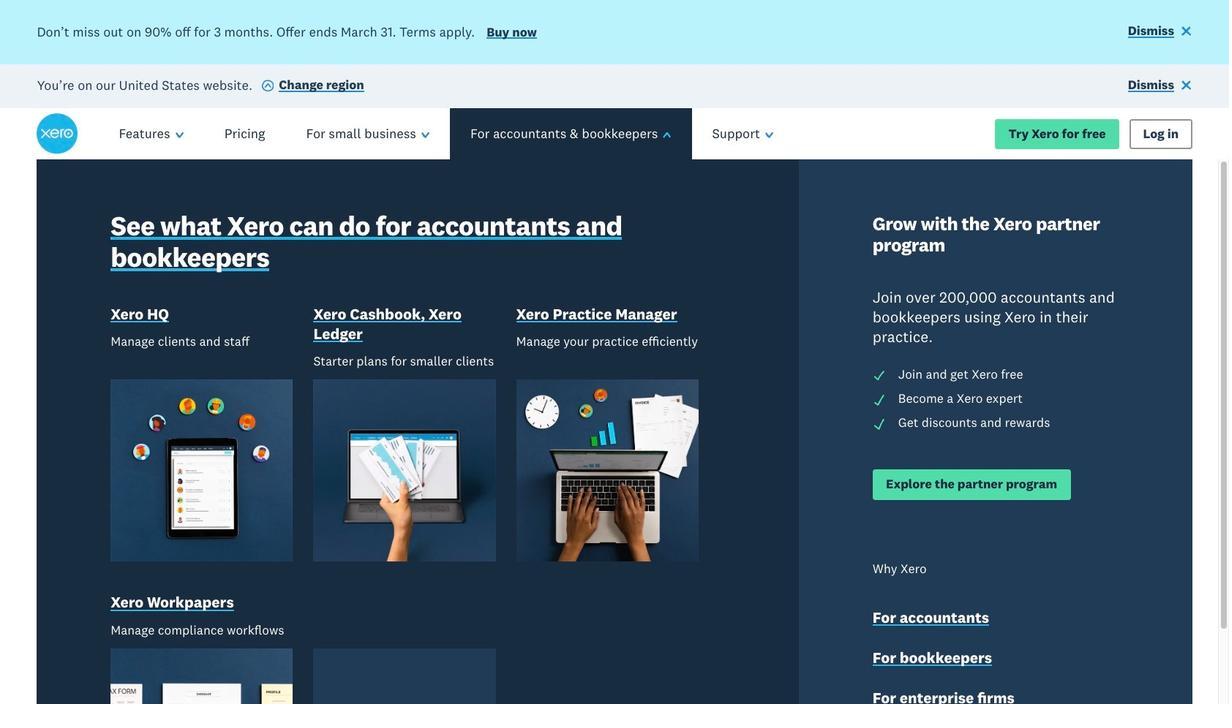 Task type: vqa. For each thing, say whether or not it's contained in the screenshot.
THE WHAT
no



Task type: locate. For each thing, give the bounding box(es) containing it.
a xero user decorating a cake with blue icing. social proof badges surrounding the circular image. image
[[627, 160, 1193, 705]]



